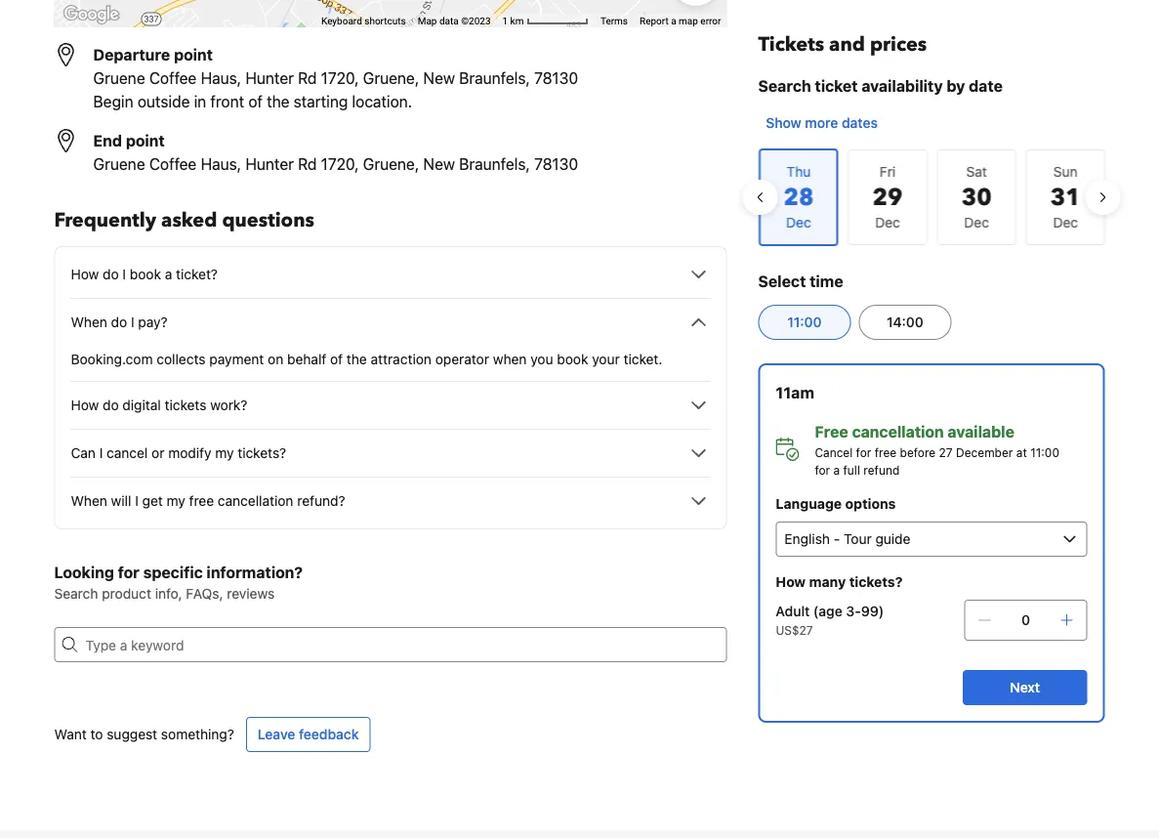 Task type: locate. For each thing, give the bounding box(es) containing it.
for up full
[[856, 445, 872, 459]]

shortcuts
[[365, 15, 406, 27]]

do for book
[[103, 266, 119, 282]]

2 rd from the top
[[298, 155, 317, 173]]

free for cancellation
[[875, 445, 897, 459]]

when
[[71, 314, 107, 330], [71, 493, 107, 509]]

book right you
[[557, 351, 589, 367]]

0 vertical spatial do
[[103, 266, 119, 282]]

78130 for departure point gruene coffee haus, hunter rd 1720, gruene, new braunfels, 78130 begin outside in front of the starting location.
[[534, 69, 578, 87]]

rd down starting
[[298, 155, 317, 173]]

1 vertical spatial free
[[189, 493, 214, 509]]

hunter
[[246, 69, 294, 87], [246, 155, 294, 173]]

1 km button
[[497, 14, 595, 28]]

dec inside sat 30 dec
[[964, 214, 989, 231]]

1 vertical spatial a
[[165, 266, 172, 282]]

0 vertical spatial book
[[130, 266, 161, 282]]

1 gruene from the top
[[93, 69, 145, 87]]

11:00 down select time
[[788, 314, 822, 330]]

terms
[[601, 15, 628, 27]]

hunter for end
[[246, 155, 294, 173]]

region
[[743, 141, 1121, 254]]

of right front
[[248, 92, 263, 111]]

i left pay?
[[131, 314, 134, 330]]

begin
[[93, 92, 133, 111]]

behalf
[[287, 351, 327, 367]]

when inside when will i get my free cancellation refund? dropdown button
[[71, 493, 107, 509]]

my
[[215, 445, 234, 461], [167, 493, 185, 509]]

how for how do i book a ticket?
[[71, 266, 99, 282]]

1 braunfels, from the top
[[459, 69, 530, 87]]

2 when from the top
[[71, 493, 107, 509]]

next
[[1010, 679, 1041, 696]]

outside
[[138, 92, 190, 111]]

do inside when do i pay? dropdown button
[[111, 314, 127, 330]]

how do digital tickets work?
[[71, 397, 248, 413]]

2 coffee from the top
[[149, 155, 197, 173]]

map
[[418, 15, 437, 27]]

hunter inside end point gruene coffee haus, hunter rd 1720, gruene, new braunfels, 78130
[[246, 155, 294, 173]]

my right get
[[167, 493, 185, 509]]

1 vertical spatial coffee
[[149, 155, 197, 173]]

0 vertical spatial the
[[267, 92, 290, 111]]

how inside "dropdown button"
[[71, 266, 99, 282]]

1 vertical spatial cancellation
[[218, 493, 294, 509]]

1 vertical spatial hunter
[[246, 155, 294, 173]]

1 vertical spatial tickets?
[[850, 574, 903, 590]]

frequently
[[54, 207, 156, 234]]

11:00 right at
[[1031, 445, 1060, 459]]

11:00 inside free cancellation available cancel for free before 27 december at 11:00 for a full refund
[[1031, 445, 1060, 459]]

0 vertical spatial haus,
[[201, 69, 241, 87]]

fri
[[880, 164, 896, 180]]

free cancellation available cancel for free before 27 december at 11:00 for a full refund
[[815, 423, 1060, 477]]

haus, inside departure point gruene coffee haus, hunter rd 1720, gruene, new braunfels, 78130 begin outside in front of the starting location.
[[201, 69, 241, 87]]

0 vertical spatial free
[[875, 445, 897, 459]]

1 horizontal spatial 11:00
[[1031, 445, 1060, 459]]

0 vertical spatial 11:00
[[788, 314, 822, 330]]

gruene, down the 'location.'
[[363, 155, 419, 173]]

0 vertical spatial gruene
[[93, 69, 145, 87]]

a left ticket?
[[165, 266, 172, 282]]

1 vertical spatial point
[[126, 131, 165, 150]]

haus, up front
[[201, 69, 241, 87]]

0 horizontal spatial a
[[165, 266, 172, 282]]

search ticket availability by date
[[758, 77, 1003, 95]]

0 vertical spatial rd
[[298, 69, 317, 87]]

0 horizontal spatial cancellation
[[218, 493, 294, 509]]

1720, for end
[[321, 155, 359, 173]]

0 horizontal spatial free
[[189, 493, 214, 509]]

coffee up the outside
[[149, 69, 197, 87]]

0 horizontal spatial point
[[126, 131, 165, 150]]

1 vertical spatial how
[[71, 397, 99, 413]]

braunfels, for end point gruene coffee haus, hunter rd 1720, gruene, new braunfels, 78130
[[459, 155, 530, 173]]

looking for specific information? search product info, faqs, reviews
[[54, 563, 303, 602]]

gruene inside departure point gruene coffee haus, hunter rd 1720, gruene, new braunfels, 78130 begin outside in front of the starting location.
[[93, 69, 145, 87]]

2 braunfels, from the top
[[459, 155, 530, 173]]

1 vertical spatial 1720,
[[321, 155, 359, 173]]

2 vertical spatial a
[[834, 463, 840, 477]]

report a map error
[[640, 15, 721, 27]]

a inside how do i book a ticket? "dropdown button"
[[165, 266, 172, 282]]

fri 29 dec
[[872, 164, 903, 231]]

information?
[[207, 563, 303, 582]]

how do digital tickets work? button
[[71, 394, 711, 417]]

google image
[[59, 2, 124, 27]]

gruene down "end"
[[93, 155, 145, 173]]

how do i book a ticket? button
[[71, 263, 711, 286]]

0 vertical spatial 78130
[[534, 69, 578, 87]]

search up show
[[758, 77, 812, 95]]

1 when from the top
[[71, 314, 107, 330]]

1 vertical spatial my
[[167, 493, 185, 509]]

1 vertical spatial search
[[54, 586, 98, 602]]

haus, down front
[[201, 155, 241, 173]]

gruene, inside end point gruene coffee haus, hunter rd 1720, gruene, new braunfels, 78130
[[363, 155, 419, 173]]

book
[[130, 266, 161, 282], [557, 351, 589, 367]]

2 horizontal spatial a
[[834, 463, 840, 477]]

1 vertical spatial gruene,
[[363, 155, 419, 173]]

dec
[[875, 214, 900, 231], [964, 214, 989, 231], [1053, 214, 1078, 231]]

0 vertical spatial new
[[423, 69, 455, 87]]

0 vertical spatial tickets?
[[238, 445, 286, 461]]

how up 'adult'
[[776, 574, 806, 590]]

i right will
[[135, 493, 139, 509]]

rd inside end point gruene coffee haus, hunter rd 1720, gruene, new braunfels, 78130
[[298, 155, 317, 173]]

1 gruene, from the top
[[363, 69, 419, 87]]

how down frequently
[[71, 266, 99, 282]]

1 horizontal spatial for
[[815, 463, 831, 477]]

1 vertical spatial 11:00
[[1031, 445, 1060, 459]]

haus, for end
[[201, 155, 241, 173]]

your
[[592, 351, 620, 367]]

1720, up starting
[[321, 69, 359, 87]]

1 horizontal spatial free
[[875, 445, 897, 459]]

hunter for departure
[[246, 69, 294, 87]]

0 vertical spatial point
[[174, 45, 213, 64]]

1 horizontal spatial point
[[174, 45, 213, 64]]

available
[[948, 423, 1015, 441]]

0 vertical spatial hunter
[[246, 69, 294, 87]]

2 haus, from the top
[[201, 155, 241, 173]]

when left will
[[71, 493, 107, 509]]

hunter up questions
[[246, 155, 294, 173]]

dates
[[842, 115, 878, 131]]

free right get
[[189, 493, 214, 509]]

1 coffee from the top
[[149, 69, 197, 87]]

when up the booking.com
[[71, 314, 107, 330]]

rd for end
[[298, 155, 317, 173]]

1 horizontal spatial of
[[330, 351, 343, 367]]

hunter up starting
[[246, 69, 294, 87]]

map data ©2023
[[418, 15, 491, 27]]

0 horizontal spatial of
[[248, 92, 263, 111]]

1 78130 from the top
[[534, 69, 578, 87]]

30
[[961, 181, 992, 213]]

dec inside "sun 31 dec"
[[1053, 214, 1078, 231]]

i up when do i pay?
[[123, 266, 126, 282]]

31
[[1050, 181, 1081, 213]]

0 vertical spatial search
[[758, 77, 812, 95]]

0 horizontal spatial for
[[118, 563, 140, 582]]

how do i book a ticket?
[[71, 266, 218, 282]]

2 1720, from the top
[[321, 155, 359, 173]]

attraction
[[371, 351, 432, 367]]

tickets? down work?
[[238, 445, 286, 461]]

2 horizontal spatial dec
[[1053, 214, 1078, 231]]

0 vertical spatial when
[[71, 314, 107, 330]]

2 vertical spatial do
[[103, 397, 119, 413]]

78130
[[534, 69, 578, 87], [534, 155, 578, 173]]

dec inside fri 29 dec
[[875, 214, 900, 231]]

1 vertical spatial rd
[[298, 155, 317, 173]]

show more dates button
[[758, 106, 886, 141]]

front
[[210, 92, 244, 111]]

1 horizontal spatial tickets?
[[850, 574, 903, 590]]

for down cancel
[[815, 463, 831, 477]]

when inside when do i pay? dropdown button
[[71, 314, 107, 330]]

1 horizontal spatial my
[[215, 445, 234, 461]]

how up can
[[71, 397, 99, 413]]

2 78130 from the top
[[534, 155, 578, 173]]

of right the behalf
[[330, 351, 343, 367]]

december
[[956, 445, 1013, 459]]

point inside end point gruene coffee haus, hunter rd 1720, gruene, new braunfels, 78130
[[126, 131, 165, 150]]

for inside looking for specific information? search product info, faqs, reviews
[[118, 563, 140, 582]]

i
[[123, 266, 126, 282], [131, 314, 134, 330], [99, 445, 103, 461], [135, 493, 139, 509]]

a inside free cancellation available cancel for free before 27 december at 11:00 for a full refund
[[834, 463, 840, 477]]

2 gruene from the top
[[93, 155, 145, 173]]

free inside dropdown button
[[189, 493, 214, 509]]

gruene up begin
[[93, 69, 145, 87]]

cancellation left refund?
[[218, 493, 294, 509]]

keyboard shortcuts
[[321, 15, 406, 27]]

hunter inside departure point gruene coffee haus, hunter rd 1720, gruene, new braunfels, 78130 begin outside in front of the starting location.
[[246, 69, 294, 87]]

or
[[152, 445, 165, 461]]

faqs,
[[186, 586, 223, 602]]

2 horizontal spatial for
[[856, 445, 872, 459]]

1 horizontal spatial search
[[758, 77, 812, 95]]

1 vertical spatial new
[[423, 155, 455, 173]]

departure point gruene coffee haus, hunter rd 1720, gruene, new braunfels, 78130 begin outside in front of the starting location.
[[93, 45, 578, 111]]

coffee inside end point gruene coffee haus, hunter rd 1720, gruene, new braunfels, 78130
[[149, 155, 197, 173]]

tickets? inside dropdown button
[[238, 445, 286, 461]]

1 hunter from the top
[[246, 69, 294, 87]]

3 dec from the left
[[1053, 214, 1078, 231]]

1 vertical spatial when
[[71, 493, 107, 509]]

do inside how do digital tickets work? dropdown button
[[103, 397, 119, 413]]

0 vertical spatial cancellation
[[852, 423, 944, 441]]

the left attraction
[[347, 351, 367, 367]]

haus, for departure
[[201, 69, 241, 87]]

0 vertical spatial 1720,
[[321, 69, 359, 87]]

my right modify
[[215, 445, 234, 461]]

0 vertical spatial braunfels,
[[459, 69, 530, 87]]

gruene inside end point gruene coffee haus, hunter rd 1720, gruene, new braunfels, 78130
[[93, 155, 145, 173]]

cancellation up before
[[852, 423, 944, 441]]

0 vertical spatial gruene,
[[363, 69, 419, 87]]

1720, for departure
[[321, 69, 359, 87]]

11:00
[[788, 314, 822, 330], [1031, 445, 1060, 459]]

1 vertical spatial 78130
[[534, 155, 578, 173]]

tickets?
[[238, 445, 286, 461], [850, 574, 903, 590]]

0 vertical spatial how
[[71, 266, 99, 282]]

coffee up the frequently asked questions
[[149, 155, 197, 173]]

tickets? up 99) at the right bottom of the page
[[850, 574, 903, 590]]

braunfels, inside end point gruene coffee haus, hunter rd 1720, gruene, new braunfels, 78130
[[459, 155, 530, 173]]

the left starting
[[267, 92, 290, 111]]

do up when do i pay?
[[103, 266, 119, 282]]

for up 'product'
[[118, 563, 140, 582]]

how inside dropdown button
[[71, 397, 99, 413]]

27
[[939, 445, 953, 459]]

when will i get my free cancellation refund?
[[71, 493, 345, 509]]

free inside free cancellation available cancel for free before 27 december at 11:00 for a full refund
[[875, 445, 897, 459]]

select
[[758, 272, 806, 291]]

1720, inside end point gruene coffee haus, hunter rd 1720, gruene, new braunfels, 78130
[[321, 155, 359, 173]]

can i cancel or modify my tickets? button
[[71, 442, 711, 465]]

gruene,
[[363, 69, 419, 87], [363, 155, 419, 173]]

book up pay?
[[130, 266, 161, 282]]

operator
[[435, 351, 489, 367]]

1 rd from the top
[[298, 69, 317, 87]]

1 vertical spatial for
[[815, 463, 831, 477]]

cancellation
[[852, 423, 944, 441], [218, 493, 294, 509]]

0 horizontal spatial search
[[54, 586, 98, 602]]

1 vertical spatial gruene
[[93, 155, 145, 173]]

i inside "dropdown button"
[[123, 266, 126, 282]]

new inside departure point gruene coffee haus, hunter rd 1720, gruene, new braunfels, 78130 begin outside in front of the starting location.
[[423, 69, 455, 87]]

0 vertical spatial coffee
[[149, 69, 197, 87]]

region containing 29
[[743, 141, 1121, 254]]

new inside end point gruene coffee haus, hunter rd 1720, gruene, new braunfels, 78130
[[423, 155, 455, 173]]

when do i pay?
[[71, 314, 168, 330]]

rd up starting
[[298, 69, 317, 87]]

2 vertical spatial how
[[776, 574, 806, 590]]

of
[[248, 92, 263, 111], [330, 351, 343, 367]]

2 dec from the left
[[964, 214, 989, 231]]

i for book
[[123, 266, 126, 282]]

2 gruene, from the top
[[363, 155, 419, 173]]

do left digital
[[103, 397, 119, 413]]

free up 'refund'
[[875, 445, 897, 459]]

0 horizontal spatial tickets?
[[238, 445, 286, 461]]

km
[[511, 15, 524, 27]]

coffee for end
[[149, 155, 197, 173]]

point up in
[[174, 45, 213, 64]]

starting
[[294, 92, 348, 111]]

by
[[947, 77, 966, 95]]

0 horizontal spatial the
[[267, 92, 290, 111]]

do left pay?
[[111, 314, 127, 330]]

a left map
[[671, 15, 677, 27]]

99)
[[861, 603, 884, 619]]

leave feedback
[[258, 726, 359, 742]]

gruene, inside departure point gruene coffee haus, hunter rd 1720, gruene, new braunfels, 78130 begin outside in front of the starting location.
[[363, 69, 419, 87]]

2 new from the top
[[423, 155, 455, 173]]

0 horizontal spatial 11:00
[[788, 314, 822, 330]]

1 1720, from the top
[[321, 69, 359, 87]]

how
[[71, 266, 99, 282], [71, 397, 99, 413], [776, 574, 806, 590]]

1 dec from the left
[[875, 214, 900, 231]]

free
[[875, 445, 897, 459], [189, 493, 214, 509]]

2 hunter from the top
[[246, 155, 294, 173]]

i right can
[[99, 445, 103, 461]]

78130 inside departure point gruene coffee haus, hunter rd 1720, gruene, new braunfels, 78130 begin outside in front of the starting location.
[[534, 69, 578, 87]]

search down looking
[[54, 586, 98, 602]]

point right "end"
[[126, 131, 165, 150]]

0 vertical spatial a
[[671, 15, 677, 27]]

1 vertical spatial braunfels,
[[459, 155, 530, 173]]

rd inside departure point gruene coffee haus, hunter rd 1720, gruene, new braunfels, 78130 begin outside in front of the starting location.
[[298, 69, 317, 87]]

gruene, up the 'location.'
[[363, 69, 419, 87]]

1 horizontal spatial cancellation
[[852, 423, 944, 441]]

2 vertical spatial for
[[118, 563, 140, 582]]

1 horizontal spatial dec
[[964, 214, 989, 231]]

braunfels, inside departure point gruene coffee haus, hunter rd 1720, gruene, new braunfels, 78130 begin outside in front of the starting location.
[[459, 69, 530, 87]]

1 horizontal spatial the
[[347, 351, 367, 367]]

78130 inside end point gruene coffee haus, hunter rd 1720, gruene, new braunfels, 78130
[[534, 155, 578, 173]]

0 vertical spatial of
[[248, 92, 263, 111]]

refund?
[[297, 493, 345, 509]]

when for when will i get my free cancellation refund?
[[71, 493, 107, 509]]

dec down 29 at the right
[[875, 214, 900, 231]]

point inside departure point gruene coffee haus, hunter rd 1720, gruene, new braunfels, 78130 begin outside in front of the starting location.
[[174, 45, 213, 64]]

1 horizontal spatial a
[[671, 15, 677, 27]]

do inside how do i book a ticket? "dropdown button"
[[103, 266, 119, 282]]

1 vertical spatial book
[[557, 351, 589, 367]]

a left full
[[834, 463, 840, 477]]

how for how do digital tickets work?
[[71, 397, 99, 413]]

1 vertical spatial do
[[111, 314, 127, 330]]

product
[[102, 586, 151, 602]]

dec down 31
[[1053, 214, 1078, 231]]

1720, down starting
[[321, 155, 359, 173]]

1720, inside departure point gruene coffee haus, hunter rd 1720, gruene, new braunfels, 78130 begin outside in front of the starting location.
[[321, 69, 359, 87]]

0 horizontal spatial dec
[[875, 214, 900, 231]]

map
[[679, 15, 698, 27]]

more
[[805, 115, 838, 131]]

1 haus, from the top
[[201, 69, 241, 87]]

haus, inside end point gruene coffee haus, hunter rd 1720, gruene, new braunfels, 78130
[[201, 155, 241, 173]]

0 vertical spatial for
[[856, 445, 872, 459]]

the inside departure point gruene coffee haus, hunter rd 1720, gruene, new braunfels, 78130 begin outside in front of the starting location.
[[267, 92, 290, 111]]

coffee inside departure point gruene coffee haus, hunter rd 1720, gruene, new braunfels, 78130 begin outside in front of the starting location.
[[149, 69, 197, 87]]

dec down the 30
[[964, 214, 989, 231]]

1 new from the top
[[423, 69, 455, 87]]

1 vertical spatial haus,
[[201, 155, 241, 173]]

when for when do i pay?
[[71, 314, 107, 330]]

0 horizontal spatial book
[[130, 266, 161, 282]]



Task type: vqa. For each thing, say whether or not it's contained in the screenshot.
10 cabins Link
no



Task type: describe. For each thing, give the bounding box(es) containing it.
frequently asked questions
[[54, 207, 315, 234]]

0 horizontal spatial my
[[167, 493, 185, 509]]

departure
[[93, 45, 170, 64]]

end
[[93, 131, 122, 150]]

keyboard shortcuts button
[[321, 14, 406, 28]]

cancellation inside when will i get my free cancellation refund? dropdown button
[[218, 493, 294, 509]]

us$27
[[776, 623, 813, 637]]

book inside "dropdown button"
[[130, 266, 161, 282]]

in
[[194, 92, 206, 111]]

and
[[830, 31, 865, 58]]

language
[[776, 496, 842, 512]]

cancellation inside free cancellation available cancel for free before 27 december at 11:00 for a full refund
[[852, 423, 944, 441]]

1 vertical spatial the
[[347, 351, 367, 367]]

dec for 30
[[964, 214, 989, 231]]

full
[[844, 463, 861, 477]]

adult
[[776, 603, 810, 619]]

get
[[142, 493, 163, 509]]

coffee for departure
[[149, 69, 197, 87]]

next button
[[963, 670, 1088, 705]]

prices
[[870, 31, 927, 58]]

Type a keyword field
[[78, 627, 727, 662]]

specific
[[143, 563, 203, 582]]

point for departure
[[174, 45, 213, 64]]

report
[[640, 15, 669, 27]]

something?
[[161, 726, 234, 742]]

of inside departure point gruene coffee haus, hunter rd 1720, gruene, new braunfels, 78130 begin outside in front of the starting location.
[[248, 92, 263, 111]]

info,
[[155, 586, 182, 602]]

many
[[809, 574, 846, 590]]

select time
[[758, 272, 844, 291]]

asked
[[161, 207, 217, 234]]

©2023
[[461, 15, 491, 27]]

1 vertical spatial of
[[330, 351, 343, 367]]

ticket?
[[176, 266, 218, 282]]

can i cancel or modify my tickets?
[[71, 445, 286, 461]]

dec for 29
[[875, 214, 900, 231]]

keyboard
[[321, 15, 362, 27]]

tickets
[[165, 397, 207, 413]]

78130 for end point gruene coffee haus, hunter rd 1720, gruene, new braunfels, 78130
[[534, 155, 578, 173]]

0 vertical spatial my
[[215, 445, 234, 461]]

suggest
[[107, 726, 157, 742]]

on
[[268, 351, 284, 367]]

questions
[[222, 207, 315, 234]]

pay?
[[138, 314, 168, 330]]

reviews
[[227, 586, 275, 602]]

sat 30 dec
[[961, 164, 992, 231]]

i for pay?
[[131, 314, 134, 330]]

adult (age 3-99) us$27
[[776, 603, 884, 637]]

do for tickets
[[103, 397, 119, 413]]

you
[[531, 351, 553, 367]]

sat
[[966, 164, 987, 180]]

how for how many tickets?
[[776, 574, 806, 590]]

i for get
[[135, 493, 139, 509]]

looking
[[54, 563, 114, 582]]

0
[[1022, 612, 1031, 628]]

before
[[900, 445, 936, 459]]

time
[[810, 272, 844, 291]]

feedback
[[299, 726, 359, 742]]

gruene for departure
[[93, 69, 145, 87]]

want
[[54, 726, 87, 742]]

new for departure point gruene coffee haus, hunter rd 1720, gruene, new braunfels, 78130 begin outside in front of the starting location.
[[423, 69, 455, 87]]

new for end point gruene coffee haus, hunter rd 1720, gruene, new braunfels, 78130
[[423, 155, 455, 173]]

do for pay?
[[111, 314, 127, 330]]

map region
[[0, 0, 731, 255]]

cancel
[[107, 445, 148, 461]]

work?
[[210, 397, 248, 413]]

rd for departure
[[298, 69, 317, 87]]

how many tickets?
[[776, 574, 903, 590]]

14:00
[[887, 314, 924, 330]]

free
[[815, 423, 849, 441]]

refund
[[864, 463, 900, 477]]

collects
[[157, 351, 206, 367]]

terms link
[[601, 15, 628, 27]]

1 horizontal spatial book
[[557, 351, 589, 367]]

booking.com collects payment on behalf of the attraction operator when you book your ticket.
[[71, 351, 663, 367]]

tickets
[[758, 31, 825, 58]]

dec for 31
[[1053, 214, 1078, 231]]

gruene, for end point gruene coffee haus, hunter rd 1720, gruene, new braunfels, 78130
[[363, 155, 419, 173]]

leave
[[258, 726, 295, 742]]

gruene, for departure point gruene coffee haus, hunter rd 1720, gruene, new braunfels, 78130 begin outside in front of the starting location.
[[363, 69, 419, 87]]

date
[[969, 77, 1003, 95]]

when
[[493, 351, 527, 367]]

braunfels, for departure point gruene coffee haus, hunter rd 1720, gruene, new braunfels, 78130 begin outside in front of the starting location.
[[459, 69, 530, 87]]

1
[[503, 15, 508, 27]]

booking.com
[[71, 351, 153, 367]]

digital
[[123, 397, 161, 413]]

will
[[111, 493, 131, 509]]

payment
[[209, 351, 264, 367]]

ticket
[[815, 77, 858, 95]]

3-
[[846, 603, 861, 619]]

show more dates
[[766, 115, 878, 131]]

tickets and prices
[[758, 31, 927, 58]]

ticket.
[[624, 351, 663, 367]]

data
[[440, 15, 459, 27]]

to
[[90, 726, 103, 742]]

gruene for end
[[93, 155, 145, 173]]

modify
[[168, 445, 211, 461]]

when will i get my free cancellation refund? button
[[71, 489, 711, 513]]

sun 31 dec
[[1050, 164, 1081, 231]]

sun
[[1053, 164, 1078, 180]]

point for end
[[126, 131, 165, 150]]

1 km
[[503, 15, 526, 27]]

search inside looking for specific information? search product info, faqs, reviews
[[54, 586, 98, 602]]

language options
[[776, 496, 896, 512]]

11am
[[776, 383, 815, 402]]

free for will
[[189, 493, 214, 509]]

show
[[766, 115, 802, 131]]

location.
[[352, 92, 412, 111]]



